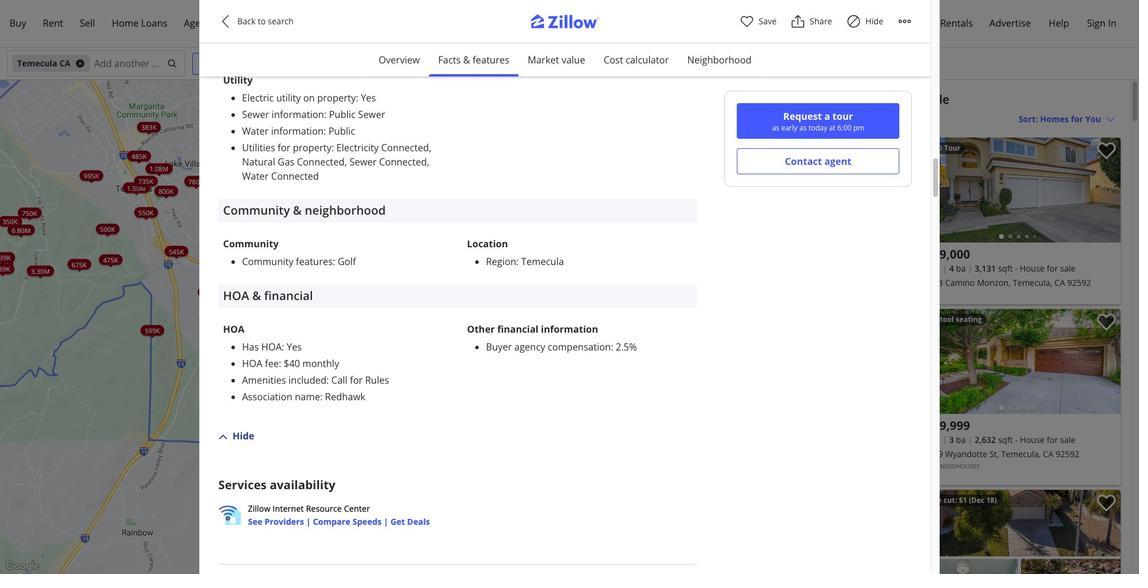 Task type: locate. For each thing, give the bounding box(es) containing it.
3d for 3d tour
[[353, 168, 358, 173]]

2 - from the top
[[1015, 434, 1018, 446]]

1 horizontal spatial hide
[[866, 15, 883, 27]]

500k link up 475k link
[[96, 224, 119, 234]]

temecula, inside 42419 wyandotte st, temecula, ca 92592 shoppingsdhouses
[[1001, 449, 1041, 460]]

: 1999
[[528, 6, 555, 19]]

overview
[[379, 53, 420, 66]]

0 horizontal spatial for
[[300, 338, 308, 343]]

0 vertical spatial 1.50m
[[127, 183, 146, 192]]

1 vertical spatial utilities
[[242, 141, 275, 154]]

1.50m down 1.08m link
[[127, 183, 146, 192]]

780k link
[[184, 176, 208, 186]]

3d tour
[[353, 168, 371, 173]]

main content containing temecula ca real estate & homes for sale
[[694, 80, 1130, 574]]

900k
[[260, 307, 275, 316]]

tour
[[833, 110, 853, 123]]

at
[[829, 123, 836, 133]]

save this home button
[[877, 138, 910, 171], [1088, 138, 1121, 171], [1088, 309, 1121, 342], [1088, 490, 1121, 523]]

home loans link
[[103, 9, 176, 37]]

tour for 4 units
[[249, 80, 261, 86]]

sqft up monzon,
[[998, 263, 1013, 274]]

features right facts
[[473, 53, 509, 66]]

500k up 475k link
[[100, 224, 115, 233]]

chevron right image inside the "property images, use arrow keys to navigate, image 1 of 37" group
[[1101, 535, 1115, 550]]

850k
[[285, 151, 300, 160]]

temecula, inside 45473 camino monzon, temecula, ca 92592 redfin
[[1013, 277, 1053, 288]]

680k link
[[305, 401, 329, 411]]

0 horizontal spatial 635k
[[257, 171, 272, 180]]

1 vertical spatial financial
[[497, 323, 539, 336]]

search
[[268, 15, 294, 27]]

1 vertical spatial you
[[309, 338, 318, 343]]

hoa down has
[[242, 357, 262, 370]]

2.55m 1.90m 550k
[[288, 110, 404, 225]]

2.20m
[[386, 155, 404, 164]]

financial up agency
[[497, 323, 539, 336]]

$40
[[284, 357, 300, 370]]

as right early
[[799, 123, 807, 133]]

1 - house for sale from the top
[[1015, 263, 1076, 274]]

6.80m
[[12, 225, 30, 234]]

barstool seating
[[924, 314, 982, 325]]

800k
[[355, 138, 370, 147], [159, 186, 174, 195], [294, 212, 309, 221], [208, 293, 223, 302]]

680k
[[310, 402, 325, 410]]

1 save this home image from the top
[[1097, 142, 1116, 160]]

699k for the top "699k" link
[[325, 193, 341, 202]]

features inside community community features : golf
[[296, 255, 333, 268]]

92592 for $799,999
[[1056, 449, 1080, 460]]

0 vertical spatial hide
[[866, 15, 883, 27]]

3d tour
[[931, 143, 961, 153]]

yes up $40
[[287, 340, 302, 354]]

& right facts
[[463, 53, 470, 66]]

house up 45473 camino monzon, temecula, ca 92592 link
[[1020, 263, 1045, 274]]

- house for sale up 45473 camino monzon, temecula, ca 92592 link
[[1015, 263, 1076, 274]]

connected,
[[381, 141, 431, 154], [297, 155, 347, 168], [379, 155, 429, 168]]

2 horizontal spatial 1.50m
[[513, 221, 532, 230]]

0 horizontal spatial 1.50m
[[127, 183, 146, 192]]

2 sqft from the top
[[998, 434, 1013, 446]]

1 vertical spatial sqft
[[998, 434, 1013, 446]]

zillow logo image
[[522, 14, 617, 35]]

92592 for $919,000
[[1067, 277, 1091, 288]]

3d for 3d tour 850k
[[289, 146, 294, 152]]

0 horizontal spatial 500k link
[[96, 224, 119, 234]]

for inside hoa has hoa : yes hoa fee : $40 monthly amenities included : call for rules association name : redhawk
[[350, 374, 363, 387]]

1 vertical spatial sale
[[1060, 434, 1076, 446]]

property up 795k link
[[293, 141, 331, 154]]

1 vertical spatial yes
[[287, 340, 302, 354]]

699k link
[[321, 192, 345, 203], [329, 255, 352, 266]]

financial inside other financial information buyer agency compensation : 2.5%
[[497, 323, 539, 336]]

sale for $919,000
[[1060, 263, 1076, 274]]

795k link
[[303, 169, 327, 180]]

1 horizontal spatial 500k
[[248, 308, 263, 317]]

save this home image for $919,000
[[1097, 142, 1116, 160]]

2 save this home image from the top
[[1097, 314, 1116, 331]]

chevron left image for price cut:
[[921, 535, 935, 550]]

temecula
[[17, 58, 57, 69], [706, 91, 761, 107], [521, 255, 564, 268]]

features inside button
[[473, 53, 509, 66]]

ba
[[956, 263, 966, 274], [956, 434, 966, 446]]

1 vertical spatial save this home image
[[1097, 314, 1116, 331]]

you
[[368, 133, 377, 138], [309, 338, 318, 343]]

1 vertical spatial 699k
[[333, 256, 348, 265]]

chevron right image inside property images, use arrow keys to navigate, image 1 of 63 group
[[1101, 183, 1115, 197]]

0 horizontal spatial features
[[296, 255, 333, 268]]

for up gas
[[278, 141, 290, 154]]

2 bds from the top
[[926, 434, 940, 446]]

chevron right image for relaxation
[[890, 183, 904, 197]]

1 vertical spatial 92592
[[1056, 449, 1080, 460]]

financial
[[264, 288, 313, 304], [497, 323, 539, 336]]

bds up 45473
[[926, 263, 940, 274]]

other
[[467, 323, 495, 336]]

property
[[242, 6, 281, 19]]

0 vertical spatial bds
[[926, 263, 940, 274]]

1 as from the left
[[772, 123, 780, 133]]

property right on
[[317, 91, 356, 104]]

chevron left image inside property images, use arrow keys to navigate, image 1 of 39 group
[[921, 355, 935, 369]]

635k inside 795k 635k
[[294, 179, 309, 188]]

chevron left image down the price
[[921, 535, 935, 550]]

1 bds from the top
[[926, 263, 940, 274]]

tour inside the 3d tour 4 units
[[249, 80, 261, 86]]

sewer
[[242, 108, 269, 121], [358, 108, 385, 121], [350, 155, 377, 168]]

1 vertical spatial 4
[[949, 263, 954, 274]]

house for $919,000
[[1020, 263, 1045, 274]]

0 horizontal spatial 500k
[[100, 224, 115, 233]]

temecula for temecula ca
[[17, 58, 57, 69]]

0 horizontal spatial temecula
[[17, 58, 57, 69]]

- for $919,000
[[1015, 263, 1018, 274]]

800k up 3d tour
[[355, 138, 370, 147]]

hide right chevron up "image" at the left bottom of page
[[233, 429, 254, 443]]

sewer inside electricity connected, natural gas connected, sewer connected, water connected
[[350, 155, 377, 168]]

0 vertical spatial - house for sale
[[1015, 263, 1076, 274]]

485k link
[[127, 150, 151, 161]]

1 water from the top
[[242, 124, 269, 138]]

2 sale from the top
[[1060, 434, 1076, 446]]

tour for 765k
[[282, 91, 294, 97]]

1.50m link down 1.08m link
[[123, 182, 150, 193]]

545k link
[[165, 246, 188, 256]]

1.50m for the middle 1.50m link
[[513, 221, 532, 230]]

today
[[809, 123, 827, 133]]

540k link
[[228, 271, 257, 287]]

92592 inside 45473 camino monzon, temecula, ca 92592 redfin
[[1067, 277, 1091, 288]]

835k link
[[214, 80, 238, 90]]

ca
[[59, 58, 70, 69], [764, 91, 780, 107], [1055, 277, 1065, 288], [1043, 449, 1054, 460]]

value
[[562, 53, 585, 66]]

link
[[267, 179, 295, 196], [398, 229, 426, 245], [362, 237, 390, 253], [419, 245, 447, 261], [329, 327, 357, 343]]

2 vertical spatial information
[[541, 323, 598, 336]]

1 vertical spatial features
[[296, 255, 333, 268]]

help link
[[1040, 9, 1078, 37]]

2 horizontal spatial 800k link
[[290, 211, 313, 222]]

875k link
[[332, 310, 356, 321]]

temecula right the region
[[521, 255, 564, 268]]

hide right 'hide' icon
[[866, 15, 883, 27]]

map region
[[0, 0, 709, 574]]

sign in link
[[1079, 9, 1125, 37]]

2 vertical spatial temecula
[[521, 255, 564, 268]]

0 horizontal spatial financial
[[264, 288, 313, 304]]

you inside for you 845k
[[309, 338, 318, 343]]

2 vertical spatial save this home image
[[1097, 495, 1116, 512]]

0 vertical spatial save this home image
[[1097, 142, 1116, 160]]

0 horizontal spatial 800k link
[[154, 185, 178, 196]]

for inside for you 845k
[[300, 338, 308, 343]]

1 horizontal spatial 1.50m link
[[260, 233, 287, 244]]

1 vertical spatial temecula,
[[1001, 449, 1041, 460]]

2 chevron left image from the top
[[921, 535, 935, 550]]

788k link
[[317, 95, 341, 106]]

42419 wyandotte st, temecula, ca 92592 image
[[915, 309, 1121, 414]]

for up electricity
[[358, 133, 367, 138]]

community
[[223, 202, 290, 218], [223, 237, 279, 250], [242, 255, 294, 268]]

chevron right image
[[1101, 355, 1115, 369]]

chevron left image down backyard
[[710, 183, 724, 197]]

hide for 'hide' icon
[[866, 15, 883, 27]]

for up 45473 camino monzon, temecula, ca 92592 link
[[1047, 263, 1058, 274]]

- up 42419 wyandotte st, temecula, ca 92592 link
[[1015, 434, 1018, 446]]

& inside button
[[463, 53, 470, 66]]

hoa down 540k
[[223, 288, 249, 304]]

& down 795k 635k
[[293, 202, 302, 218]]

connected, up 795k
[[297, 155, 347, 168]]

sale up 45473 camino monzon, temecula, ca 92592 link
[[1060, 263, 1076, 274]]

1.50m up location region : temecula
[[513, 221, 532, 230]]

635k link
[[253, 170, 276, 181], [289, 179, 313, 189]]

chevron down image
[[1106, 114, 1115, 124]]

1 ba from the top
[[956, 263, 966, 274]]

500k down hoa & financial
[[248, 308, 263, 317]]

3d for 3d tour 724k
[[228, 286, 233, 291]]

675k
[[72, 260, 87, 269]]

temecula, right st, at the right bottom
[[1001, 449, 1041, 460]]

0 horizontal spatial chevron down image
[[425, 59, 434, 68]]

& for neighborhood
[[293, 202, 302, 218]]

sewer down electricity
[[350, 155, 377, 168]]

sale up 42419 wyandotte st, temecula, ca 92592 link
[[1060, 434, 1076, 446]]

900k link
[[256, 306, 279, 317]]

18)
[[986, 495, 997, 506]]

bds up 42419
[[926, 434, 940, 446]]

1 vertical spatial hide
[[233, 429, 254, 443]]

1 vertical spatial 1.50m
[[513, 221, 532, 230]]

1.50m up 565k
[[264, 234, 283, 243]]

cost calculator
[[604, 53, 669, 66]]

45473 camino monzon, temecula, ca 92592 image
[[915, 138, 1121, 243]]

0 vertical spatial yes
[[361, 91, 376, 104]]

: inside community community features : golf
[[333, 255, 335, 268]]

bds for $799,999
[[926, 434, 940, 446]]

temecula inside filters element
[[17, 58, 57, 69]]

temecula inside location region : temecula
[[521, 255, 564, 268]]

0 vertical spatial temecula
[[17, 58, 57, 69]]

water down natural
[[242, 170, 269, 183]]

3d inside the 3d tour 4 units
[[243, 80, 248, 86]]

1 - from the top
[[1015, 263, 1018, 274]]

save this home image
[[886, 142, 905, 160]]

sewer down electric
[[242, 108, 269, 121]]

back
[[237, 15, 256, 27]]

water inside electric utility on property : yes sewer information : public sewer water information : public
[[242, 124, 269, 138]]

redhawk
[[325, 390, 365, 403]]

information up compensation
[[541, 323, 598, 336]]

0 vertical spatial 4
[[234, 85, 237, 94]]

0 vertical spatial sale
[[1060, 263, 1076, 274]]

0 vertical spatial information
[[272, 108, 324, 121]]

- house for sale up 42419 wyandotte st, temecula, ca 92592 link
[[1015, 434, 1076, 446]]

public
[[329, 108, 356, 121], [329, 124, 355, 138]]

0 vertical spatial features
[[473, 53, 509, 66]]

sell
[[80, 17, 95, 30]]

more image
[[898, 14, 912, 28]]

635k down natural
[[257, 171, 272, 180]]

1 horizontal spatial 500k link
[[243, 307, 267, 318]]

tour
[[944, 143, 961, 153]]

635k down 795k
[[294, 179, 309, 188]]

550k link
[[276, 141, 299, 152], [134, 207, 158, 218], [302, 208, 326, 219], [295, 213, 318, 224], [301, 215, 325, 226]]

sqft for $799,999
[[998, 434, 1013, 446]]

1 vertical spatial 500k
[[248, 308, 263, 317]]

chevron left image
[[921, 355, 935, 369], [921, 535, 935, 550]]

595k
[[354, 313, 369, 322]]

heart image
[[740, 14, 754, 28]]

1 vertical spatial ba
[[956, 434, 966, 446]]

request a tour as early as today at 6:00 pm
[[772, 110, 864, 133]]

500k link down hoa & financial
[[243, 307, 267, 318]]

call
[[331, 374, 347, 387]]

yes right 788k link
[[361, 91, 376, 104]]

0 horizontal spatial hide
[[233, 429, 254, 443]]

3.30m
[[31, 266, 50, 275]]

635k link down natural
[[253, 170, 276, 181]]

financial up 900k link
[[264, 288, 313, 304]]

0 vertical spatial 92592
[[1067, 277, 1091, 288]]

- house for sale
[[1015, 263, 1076, 274], [1015, 434, 1076, 446]]

ba up the camino
[[956, 263, 966, 274]]

temecula, right monzon,
[[1013, 277, 1053, 288]]

chevron left image inside property images, use arrow keys to navigate, image 1 of 14 group
[[710, 183, 724, 197]]

relaxation
[[748, 143, 785, 153]]

635k link up the community & neighborhood
[[289, 179, 313, 189]]

public down 788k link
[[329, 108, 356, 121]]

1 horizontal spatial chevron left image
[[710, 183, 724, 197]]

0 horizontal spatial you
[[309, 338, 318, 343]]

google image
[[3, 559, 42, 574]]

as left early
[[772, 123, 780, 133]]

573k link
[[270, 245, 293, 256]]

1 vertical spatial house
[[1020, 434, 1045, 446]]

1 vertical spatial water
[[242, 170, 269, 183]]

electric utility on property : yes sewer information : public sewer water information : public
[[242, 91, 385, 138]]

chevron left image left back
[[218, 14, 233, 28]]

1 vertical spatial 1.50m link
[[509, 220, 536, 231]]

tour inside 3d tour 850k
[[295, 146, 307, 152]]

water up natural
[[242, 124, 269, 138]]

0 vertical spatial 800k link
[[154, 185, 178, 196]]

- for $799,999
[[1015, 434, 1018, 446]]

house up 42419 wyandotte st, temecula, ca 92592 link
[[1020, 434, 1045, 446]]

public up electricity
[[329, 124, 355, 138]]

chevron down image
[[425, 59, 434, 68], [517, 59, 526, 68]]

1 horizontal spatial yes
[[361, 91, 376, 104]]

1 chevron left image from the top
[[921, 355, 935, 369]]

features
[[473, 53, 509, 66], [296, 255, 333, 268]]

features left golf at the left top of the page
[[296, 255, 333, 268]]

information down the utility
[[272, 108, 324, 121]]

clear field image
[[166, 59, 175, 68]]

tour inside 3d tour 765k
[[282, 91, 294, 97]]

2 - house for sale from the top
[[1015, 434, 1076, 446]]

sqft up st, at the right bottom
[[998, 434, 1013, 446]]

for inside for you 800k
[[358, 133, 367, 138]]

information up utilities for property :
[[271, 124, 324, 138]]

utilities for utilities & green energy
[[223, 38, 267, 54]]

2 vertical spatial 1.50m link
[[260, 233, 287, 244]]

31226 comotilo ct, temecula, ca 92592 image
[[704, 138, 910, 243]]

3d inside 3d tour 765k
[[276, 91, 281, 97]]

780k
[[188, 177, 204, 185]]

1.50m link up 565k
[[260, 233, 287, 244]]

1 horizontal spatial features
[[473, 53, 509, 66]]

utilities up natural
[[242, 141, 275, 154]]

2.20m link
[[381, 154, 409, 165]]

temecula left remove tag icon
[[17, 58, 57, 69]]

0 vertical spatial water
[[242, 124, 269, 138]]

manage rentals
[[903, 17, 973, 30]]

1.50m link up location region : temecula
[[509, 220, 536, 231]]

0 vertical spatial utilities
[[223, 38, 267, 54]]

1 vertical spatial temecula
[[706, 91, 761, 107]]

cost
[[604, 53, 623, 66]]

chevron left image
[[218, 14, 233, 28], [710, 183, 724, 197], [921, 183, 935, 197]]

for up $40
[[300, 338, 308, 343]]

0 vertical spatial you
[[368, 133, 377, 138]]

main content
[[694, 80, 1130, 574]]

0 horizontal spatial chevron left image
[[218, 14, 233, 28]]

1 horizontal spatial financial
[[497, 323, 539, 336]]

you up electricity
[[368, 133, 377, 138]]

backyard relaxation
[[713, 143, 785, 153]]

1 horizontal spatial temecula
[[521, 255, 564, 268]]

chevron left image inside property images, use arrow keys to navigate, image 1 of 63 group
[[921, 183, 935, 197]]

chevron left image down 3d tour at the right top of the page
[[921, 183, 935, 197]]

2 horizontal spatial 1.50m link
[[509, 220, 536, 231]]

2 water from the top
[[242, 170, 269, 183]]

property images, use arrow keys to navigate, image 1 of 63 group
[[915, 138, 1121, 246]]

tour inside 3d tour 724k
[[234, 286, 246, 291]]

& left green
[[270, 38, 279, 54]]

save this home image for $799,999
[[1097, 314, 1116, 331]]

1 vertical spatial 500k link
[[243, 307, 267, 318]]

chevron left image down barstool on the right bottom
[[921, 355, 935, 369]]

- house for sale for $919,000
[[1015, 263, 1076, 274]]

utilities down back
[[223, 38, 267, 54]]

cut:
[[944, 495, 957, 506]]

- up 45473 camino monzon, temecula, ca 92592 link
[[1015, 263, 1018, 274]]

6:00
[[838, 123, 852, 133]]

you for 800k
[[368, 133, 377, 138]]

0 vertical spatial sqft
[[998, 263, 1013, 274]]

2 house from the top
[[1020, 434, 1045, 446]]

temecula, for $919,000
[[1013, 277, 1053, 288]]

92592 inside 42419 wyandotte st, temecula, ca 92592 shoppingsdhouses
[[1056, 449, 1080, 460]]

: inside location region : temecula
[[516, 255, 519, 268]]

advertisement region
[[218, 497, 697, 545]]

0 horizontal spatial 4
[[234, 85, 237, 94]]

hoa up fee
[[261, 340, 282, 354]]

&
[[270, 38, 279, 54], [463, 53, 470, 66], [849, 91, 858, 107], [293, 202, 302, 218], [252, 288, 261, 304]]

chevron right image inside property images, use arrow keys to navigate, image 1 of 14 group
[[890, 183, 904, 197]]

2 horizontal spatial chevron left image
[[921, 183, 935, 197]]

3d inside 3d tour 850k
[[289, 146, 294, 152]]

water
[[242, 124, 269, 138], [242, 170, 269, 183]]

1 vertical spatial -
[[1015, 434, 1018, 446]]

0 vertical spatial for
[[358, 133, 367, 138]]

0 vertical spatial -
[[1015, 263, 1018, 274]]

& up 900k link
[[252, 288, 261, 304]]

& up 'tour' on the right of page
[[849, 91, 858, 107]]

800k left 724k on the left bottom
[[208, 293, 223, 302]]

property inside electric utility on property : yes sewer information : public sewer water information : public
[[317, 91, 356, 104]]

1 horizontal spatial 1.50m
[[264, 234, 283, 243]]

3d inside 3d tour 724k
[[228, 286, 233, 291]]

1.80m
[[267, 232, 286, 241]]

4 inside the 3d tour 4 units
[[234, 85, 237, 94]]

995k link
[[80, 170, 103, 181]]

0 horizontal spatial 1.50m link
[[123, 182, 150, 193]]

region
[[486, 255, 516, 268]]

0 vertical spatial ba
[[956, 263, 966, 274]]

temecula up results
[[706, 91, 761, 107]]

1 sqft from the top
[[998, 263, 1013, 274]]

for up 42419 wyandotte st, temecula, ca 92592 link
[[1047, 434, 1058, 446]]

for right call
[[350, 374, 363, 387]]

0 vertical spatial house
[[1020, 263, 1045, 274]]

2 vertical spatial 1.50m
[[264, 234, 283, 243]]

0 horizontal spatial yes
[[287, 340, 302, 354]]

1 horizontal spatial for
[[358, 133, 367, 138]]

request
[[783, 110, 822, 123]]

connected, up 2.20m link
[[381, 141, 431, 154]]

chevron right image
[[890, 183, 904, 197], [1101, 183, 1115, 197], [1101, 535, 1115, 550]]

0 vertical spatial temecula,
[[1013, 277, 1053, 288]]

you up monthly
[[309, 338, 318, 343]]

0 vertical spatial chevron left image
[[921, 355, 935, 369]]

you inside for you 800k
[[368, 133, 377, 138]]

camino
[[945, 277, 975, 288]]

3d for 3d tour 765k
[[276, 91, 281, 97]]

1 sale from the top
[[1060, 263, 1076, 274]]

advertise link
[[981, 9, 1039, 37]]

0 vertical spatial community
[[223, 202, 290, 218]]

chevron down image left facts
[[425, 59, 434, 68]]

tour for 724k
[[234, 286, 246, 291]]

save this home image
[[1097, 142, 1116, 160], [1097, 314, 1116, 331], [1097, 495, 1116, 512]]

chevron down image left the "market"
[[517, 59, 526, 68]]

(dec
[[969, 495, 985, 506]]

1 vertical spatial chevron left image
[[921, 535, 935, 550]]

skip link list tab list
[[369, 43, 761, 77]]

hide inside button
[[233, 429, 254, 443]]

1 house from the top
[[1020, 263, 1045, 274]]

ba right 3
[[956, 434, 966, 446]]

0 vertical spatial 699k
[[325, 193, 341, 202]]

1 vertical spatial - house for sale
[[1015, 434, 1076, 446]]

chevron right image for tour
[[1101, 183, 1115, 197]]

location
[[467, 237, 508, 250]]

search image
[[167, 59, 177, 68]]

1 horizontal spatial you
[[368, 133, 377, 138]]

& for green
[[270, 38, 279, 54]]

2 ba from the top
[[956, 434, 966, 446]]



Task type: vqa. For each thing, say whether or not it's contained in the screenshot.
Atlanta in filters element
no



Task type: describe. For each thing, give the bounding box(es) containing it.
675k link
[[67, 259, 91, 269]]

filters element
[[0, 47, 1139, 80]]

- house for sale for $799,999
[[1015, 434, 1076, 446]]

cost calculator button
[[594, 43, 678, 77]]

1 vertical spatial information
[[271, 124, 324, 138]]

utilities for property :
[[242, 141, 336, 154]]

1 horizontal spatial 4
[[949, 263, 954, 274]]

2.5%
[[616, 340, 637, 354]]

735k
[[138, 177, 153, 185]]

neighborhood
[[687, 53, 752, 66]]

pm
[[853, 123, 864, 133]]

995k
[[84, 171, 99, 180]]

property images, use arrow keys to navigate, image 1 of 37 group
[[915, 490, 1121, 574]]

0 vertical spatial financial
[[264, 288, 313, 304]]

765k
[[272, 96, 287, 105]]

795k 635k
[[294, 170, 323, 188]]

bds for $919,000
[[926, 263, 940, 274]]

neighborhood
[[305, 202, 386, 218]]

for for 800k
[[358, 133, 367, 138]]

sell link
[[72, 9, 103, 37]]

2,632
[[975, 434, 996, 446]]

rent link
[[35, 9, 72, 37]]

finder
[[212, 17, 239, 30]]

for for 845k
[[300, 338, 308, 343]]

ba for $919,000
[[956, 263, 966, 274]]

chevron left image for barstool seating
[[921, 355, 935, 369]]

hoa has hoa : yes hoa fee : $40 monthly amenities included : call for rules association name : redhawk
[[223, 323, 389, 403]]

features for &
[[473, 53, 509, 66]]

3 save this home image from the top
[[1097, 495, 1116, 512]]

electricity connected, natural gas connected, sewer connected, water connected
[[242, 141, 431, 183]]

property images, use arrow keys to navigate, image 1 of 14 group
[[704, 138, 910, 243]]

market value button
[[518, 43, 595, 77]]

1.08m
[[150, 164, 168, 173]]

2 vertical spatial community
[[242, 255, 294, 268]]

share
[[810, 15, 832, 27]]

1 chevron down image from the left
[[425, 59, 434, 68]]

1 vertical spatial public
[[329, 124, 355, 138]]

amenities
[[242, 374, 286, 387]]

0 vertical spatial 699k link
[[321, 192, 345, 203]]

475k link
[[99, 254, 122, 265]]

2.58m link
[[215, 221, 242, 232]]

price
[[924, 495, 942, 506]]

neighborhood button
[[678, 43, 761, 77]]

hide for chevron up "image" at the left bottom of page
[[233, 429, 254, 443]]

features for community
[[296, 255, 333, 268]]

community community features : golf
[[223, 237, 356, 268]]

: inside other financial information buyer agency compensation : 2.5%
[[611, 340, 613, 354]]

109
[[706, 113, 720, 124]]

sqft for $919,000
[[998, 263, 1013, 274]]

compensation
[[548, 340, 611, 354]]

results
[[722, 113, 750, 124]]

temecula, for $799,999
[[1001, 449, 1041, 460]]

has
[[242, 340, 259, 354]]

community for community
[[223, 237, 279, 250]]

995k 475k
[[84, 171, 118, 264]]

1.50m for the topmost 1.50m link
[[127, 183, 146, 192]]

electric
[[242, 91, 274, 104]]

1 vertical spatial 699k link
[[329, 255, 352, 266]]

homes
[[861, 91, 901, 107]]

615k link
[[259, 173, 282, 184]]

4 ba
[[949, 263, 966, 274]]

chevron left image for backyard relaxation
[[710, 183, 724, 197]]

550k inside 2.55m 1.90m 550k
[[306, 216, 321, 225]]

contact agent button
[[737, 148, 899, 174]]

sale for $799,999
[[1060, 434, 1076, 446]]

utilities for utilities for property :
[[242, 141, 275, 154]]

45473 camino monzon, temecula, ca 92592 redfin
[[919, 277, 1091, 299]]

2 chevron down image from the left
[[517, 59, 526, 68]]

0 vertical spatial 1.50m link
[[123, 182, 150, 193]]

1.25m
[[450, 84, 469, 93]]

109 results
[[706, 113, 750, 124]]

800k inside the 800k 270k
[[208, 293, 223, 302]]

355k
[[249, 255, 264, 264]]

750k
[[22, 208, 37, 217]]

2,632 sqft
[[975, 434, 1013, 446]]

subtype
[[283, 6, 320, 19]]

500k inside 919k 500k
[[248, 308, 263, 317]]

180k link
[[222, 84, 245, 94]]

660k link
[[261, 252, 285, 262]]

community for &
[[223, 202, 290, 218]]

1 horizontal spatial 635k link
[[289, 179, 313, 189]]

$1
[[959, 495, 967, 506]]

3d tour link
[[345, 167, 373, 183]]

facts & features button
[[429, 43, 519, 77]]

gas
[[278, 155, 294, 168]]

property subtype
[[242, 6, 320, 19]]

710k
[[237, 77, 253, 86]]

2 vertical spatial 800k link
[[204, 292, 227, 303]]

0 vertical spatial 500k link
[[96, 224, 119, 234]]

share image
[[791, 14, 805, 28]]

sale
[[926, 91, 950, 107]]

you for 845k
[[309, 338, 318, 343]]

615k
[[263, 174, 278, 183]]

835k
[[219, 81, 234, 89]]

1 vertical spatial 800k link
[[290, 211, 313, 222]]

919k 500k
[[248, 298, 330, 317]]

1.50m for the bottommost 1.50m link
[[264, 234, 283, 243]]

market
[[528, 53, 559, 66]]

remove tag image
[[75, 59, 85, 68]]

565k link
[[270, 244, 293, 255]]

yes inside electric utility on property : yes sewer information : public sewer water information : public
[[361, 91, 376, 104]]

800k up community community features : golf
[[294, 212, 309, 221]]

ca inside filters element
[[59, 58, 70, 69]]

0 horizontal spatial 635k link
[[253, 170, 276, 181]]

facts
[[438, 53, 461, 66]]

buyer
[[486, 340, 512, 354]]

0 vertical spatial public
[[329, 108, 356, 121]]

market value
[[528, 53, 585, 66]]

270k
[[228, 79, 243, 88]]

yes inside hoa has hoa : yes hoa fee : $40 monthly amenities included : call for rules association name : redhawk
[[287, 340, 302, 354]]

association
[[242, 390, 292, 403]]

property images, use arrow keys to navigate, image 1 of 39 group
[[915, 309, 1121, 417]]

& for financial
[[252, 288, 261, 304]]

connected, right 3d tour
[[379, 155, 429, 168]]

tour for 850k
[[295, 146, 307, 152]]

699k for the bottommost "699k" link
[[333, 256, 348, 265]]

agent finder link
[[176, 9, 247, 37]]

temecula for temecula ca real estate & homes for sale
[[706, 91, 761, 107]]

& for features
[[463, 53, 470, 66]]

units
[[239, 85, 254, 94]]

hoa up has
[[223, 323, 244, 336]]

hide image
[[847, 14, 861, 28]]

backyard
[[713, 143, 746, 153]]

3d for 3d tour 4 units
[[243, 80, 248, 86]]

sewer left 2.55m
[[358, 108, 385, 121]]

water inside electricity connected, natural gas connected, sewer connected, water connected
[[242, 170, 269, 183]]

information inside other financial information buyer agency compensation : 2.5%
[[541, 323, 598, 336]]

natural
[[242, 155, 275, 168]]

utility
[[223, 73, 253, 87]]

main navigation
[[0, 0, 1139, 47]]

ba for $799,999
[[956, 434, 966, 446]]

ca inside 45473 camino monzon, temecula, ca 92592 redfin
[[1055, 277, 1065, 288]]

800k down 1.08m link
[[159, 186, 174, 195]]

contact
[[785, 155, 822, 168]]

calculator
[[626, 53, 669, 66]]

270k link
[[224, 78, 247, 89]]

chevron up image
[[218, 432, 228, 442]]

2 as from the left
[[799, 123, 807, 133]]

31734 calle novelda, temecula, ca 92592 image
[[915, 490, 1121, 574]]

house for $799,999
[[1020, 434, 1045, 446]]

utilities & green energy
[[223, 38, 357, 54]]

buy link
[[1, 9, 35, 37]]

475k
[[103, 255, 118, 264]]

sign
[[1087, 17, 1106, 30]]

1 vertical spatial property
[[293, 141, 331, 154]]

3d for 3d tour
[[933, 143, 942, 153]]

early
[[781, 123, 798, 133]]

800k inside for you 800k
[[355, 138, 370, 147]]

0 vertical spatial 500k
[[100, 224, 115, 233]]

electricity
[[336, 141, 379, 154]]

845k
[[296, 343, 311, 352]]

connected
[[271, 170, 319, 183]]

for you 845k
[[296, 338, 318, 352]]

350k
[[3, 217, 18, 226]]

hoa & financial
[[223, 288, 313, 304]]

chevron left image for 3d tour
[[921, 183, 935, 197]]

ca inside 42419 wyandotte st, temecula, ca 92592 shoppingsdhouses
[[1043, 449, 1054, 460]]



